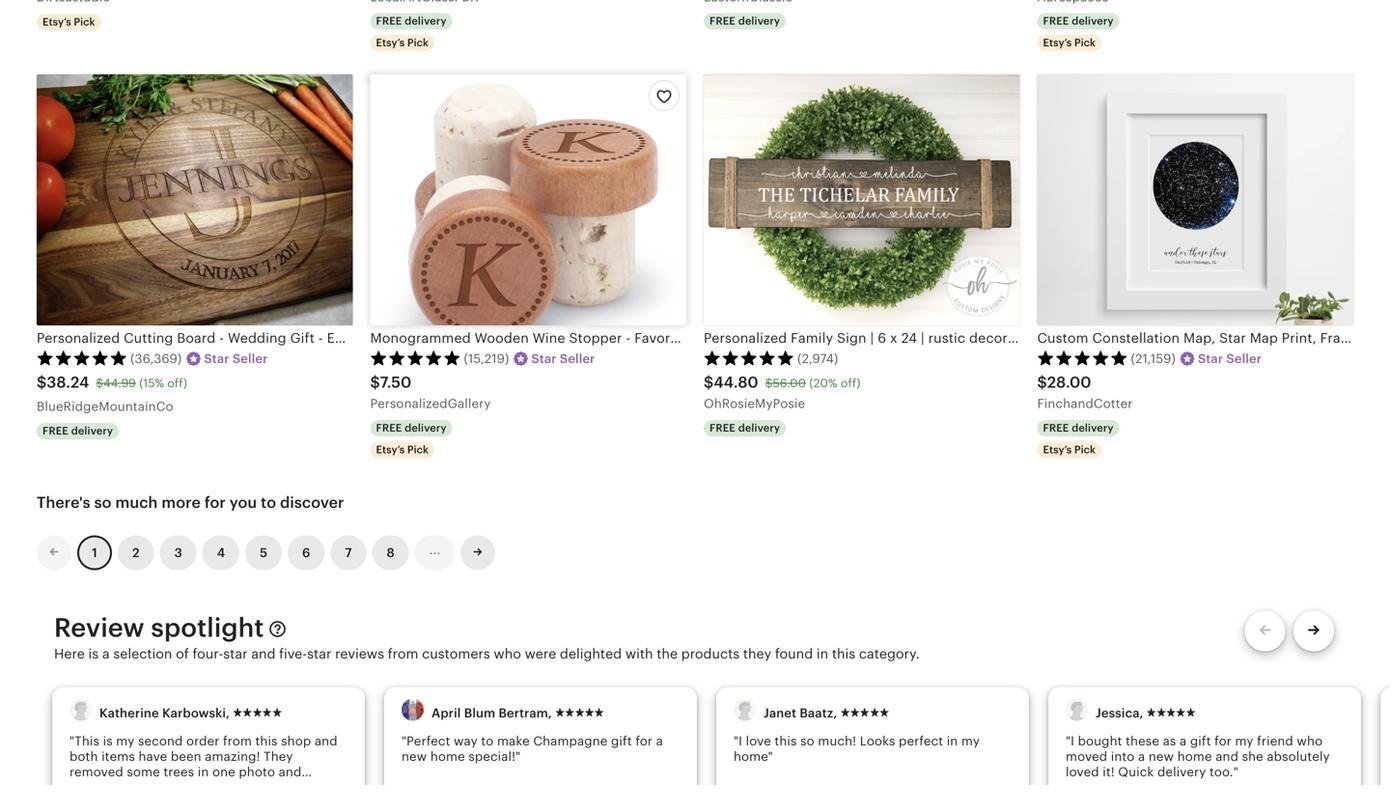Task type: describe. For each thing, give the bounding box(es) containing it.
delighted
[[560, 646, 622, 662]]

bertram
[[499, 706, 548, 720]]

much
[[115, 494, 158, 511]]

were
[[525, 646, 556, 662]]

personalizedgallery
[[370, 397, 491, 411]]

28.00
[[1048, 374, 1092, 391]]

44.99
[[103, 376, 136, 389]]

... link
[[415, 535, 455, 570]]

$ 38.24 $ 44.99 (15% off)
[[37, 374, 187, 391]]

...
[[429, 543, 440, 557]]

katherine
[[99, 706, 159, 720]]

photo
[[239, 765, 275, 779]]

gift for champagne
[[611, 734, 632, 748]]

selection
[[113, 646, 172, 662]]

more
[[162, 494, 201, 511]]

way
[[454, 734, 478, 748]]

four-
[[193, 646, 223, 662]]

for for "i bought these as a gift for my friend who moved into a new home and she absolutely loved it! quick delivery too."
[[1215, 734, 1232, 748]]

katherine karbowski
[[99, 706, 226, 720]]

april
[[432, 706, 461, 720]]

spotlight
[[151, 613, 264, 643]]

so inside the "i love this so much!  looks perfect in my home"
[[801, 734, 815, 748]]

karbowski
[[162, 706, 226, 720]]

they
[[264, 749, 293, 764]]

baatz
[[800, 706, 834, 720]]

you
[[230, 494, 257, 511]]

this inside the "i love this so much!  looks perfect in my home"
[[775, 734, 797, 748]]

trees
[[164, 765, 194, 779]]

free delivery for 44.80
[[710, 422, 780, 434]]

in inside "this is my second order from this shop and both items have been amazing! they removed some trees in one photo and brought my childhood home to life
[[198, 765, 209, 779]]

and left "five-" on the bottom of the page
[[251, 646, 276, 662]]

monogrammed wooden wine stopper - favors, gifts, birthday, holidays engraved wine stopper w0236st image
[[370, 74, 687, 325]]

56.00
[[773, 376, 806, 389]]

and right shop
[[315, 734, 338, 748]]

with
[[626, 646, 653, 662]]

and down 'they'
[[279, 765, 302, 779]]

janet
[[764, 706, 797, 720]]

new inside "i bought these as a gift for my friend who moved into a new home and she absolutely loved it! quick delivery too."
[[1149, 749, 1174, 764]]

home inside "i bought these as a gift for my friend who moved into a new home and she absolutely loved it! quick delivery too."
[[1178, 749, 1213, 764]]

star for 28.00
[[1198, 351, 1224, 366]]

as
[[1163, 734, 1177, 748]]

april blum bertram
[[432, 706, 548, 720]]

champagne
[[533, 734, 608, 748]]

buyer avatar image for katherine
[[70, 698, 92, 721]]

off) for 38.24
[[167, 376, 187, 389]]

$ for 38.24
[[37, 374, 47, 391]]

0 vertical spatial to
[[261, 494, 276, 511]]

second
[[138, 734, 183, 748]]

$ for 28.00
[[1038, 374, 1048, 391]]

$ 28.00 finchandcotter
[[1038, 374, 1133, 411]]

0 vertical spatial who
[[494, 646, 521, 662]]

both
[[70, 749, 98, 764]]

"perfect way to make champagne gift for a new home special!"
[[402, 734, 663, 764]]

4
[[217, 546, 225, 560]]

much!
[[818, 734, 857, 748]]

a down review
[[102, 646, 110, 662]]

44.80
[[714, 374, 759, 391]]

jessica
[[1096, 706, 1140, 720]]

products
[[682, 646, 740, 662]]

"this
[[70, 734, 100, 748]]

38.24
[[47, 374, 89, 391]]

6 link
[[288, 535, 325, 570]]

reviews
[[335, 646, 384, 662]]

custom constellation map, star map print, frames available, star map art, constellation map baby, wedding gift couple, anniversary gift image
[[1038, 74, 1354, 325]]

"perfect
[[402, 734, 450, 748]]

too."
[[1210, 765, 1239, 779]]

removed
[[70, 765, 123, 779]]

"i for "i bought these as a gift for my friend who moved into a new home and she absolutely loved it! quick delivery too."
[[1066, 734, 1075, 748]]

here is a selection of four-star and five-star reviews from customers who were delighted with the products they found in this category.
[[54, 646, 920, 662]]

moved
[[1066, 749, 1108, 764]]

shop
[[281, 734, 311, 748]]

1 seller from the left
[[233, 351, 268, 366]]

buyer avatar image for janet
[[734, 698, 756, 721]]

1 horizontal spatial from
[[388, 646, 419, 662]]

etsy's pick
[[42, 16, 95, 28]]

there's
[[37, 494, 90, 511]]

delivery inside "i bought these as a gift for my friend who moved into a new home and she absolutely loved it! quick delivery too."
[[1158, 765, 1206, 779]]

blum
[[464, 706, 496, 720]]

0 horizontal spatial so
[[94, 494, 112, 511]]

5 link
[[245, 535, 282, 570]]

2 horizontal spatial this
[[832, 646, 856, 662]]

buyer avatar image for april
[[402, 698, 424, 721]]

my inside the "i love this so much!  looks perfect in my home"
[[962, 734, 980, 748]]

5
[[260, 546, 267, 560]]

seller for 7.50
[[560, 351, 595, 366]]

childhood
[[144, 780, 206, 785]]

have
[[139, 749, 167, 764]]

been
[[171, 749, 202, 764]]

order
[[186, 734, 220, 748]]

(20%
[[810, 376, 838, 389]]

discover
[[280, 494, 344, 511]]

8
[[387, 546, 395, 560]]

the
[[657, 646, 678, 662]]

"i love this so much!  looks perfect in my home"
[[734, 734, 980, 764]]

looks
[[860, 734, 896, 748]]

perfect
[[899, 734, 944, 748]]

8 link
[[372, 535, 409, 570]]

she
[[1242, 749, 1264, 764]]

friend
[[1257, 734, 1294, 748]]

"i bought these as a gift for my friend who moved into a new home and she absolutely loved it! quick delivery too."
[[1066, 734, 1330, 779]]

3 link
[[160, 535, 197, 570]]

1 star from the left
[[204, 351, 229, 366]]

some
[[127, 765, 160, 779]]

4 buyer avatar image from the left
[[1066, 698, 1088, 721]]

"this is my second order from this shop and both items have been amazing! they removed some trees in one photo and brought my childhood home to life
[[70, 734, 338, 785]]



Task type: locate. For each thing, give the bounding box(es) containing it.
"i
[[734, 734, 743, 748], [1066, 734, 1075, 748]]

from inside "this is my second order from this shop and both items have been amazing! they removed some trees in one photo and brought my childhood home to life
[[223, 734, 252, 748]]

$ inside $ 7.50 personalizedgallery
[[370, 374, 380, 391]]

buyer avatar image up love
[[734, 698, 756, 721]]

3
[[174, 546, 182, 560]]

who inside "i bought these as a gift for my friend who moved into a new home and she absolutely loved it! quick delivery too."
[[1297, 734, 1323, 748]]

home up too."
[[1178, 749, 1213, 764]]

2 horizontal spatial seller
[[1227, 351, 1262, 366]]

1 horizontal spatial "i
[[1066, 734, 1075, 748]]

2 gift from the left
[[1191, 734, 1212, 748]]

"i for "i love this so much!  looks perfect in my home"
[[734, 734, 743, 748]]

home
[[431, 749, 465, 764], [1178, 749, 1213, 764], [209, 780, 244, 785]]

3 star from the left
[[1198, 351, 1224, 366]]

buyer avatar image up the bought
[[1066, 698, 1088, 721]]

5 out of 5 stars image
[[37, 350, 127, 366], [370, 350, 461, 366], [704, 350, 795, 366], [1038, 350, 1128, 366]]

from
[[388, 646, 419, 662], [223, 734, 252, 748]]

for for "perfect way to make champagne gift for a new home special!"
[[636, 734, 653, 748]]

in right found
[[817, 646, 829, 662]]

is for "this
[[103, 734, 113, 748]]

new inside "perfect way to make champagne gift for a new home special!"
[[402, 749, 427, 764]]

1 star from the left
[[223, 646, 248, 662]]

2 5 out of 5 stars image from the left
[[370, 350, 461, 366]]

star right the (36,369)
[[204, 351, 229, 366]]

my up items
[[116, 734, 135, 748]]

1 horizontal spatial new
[[1149, 749, 1174, 764]]

1 "i from the left
[[734, 734, 743, 748]]

1 horizontal spatial home
[[431, 749, 465, 764]]

to down photo
[[248, 780, 260, 785]]

star seller right (15,219)
[[532, 351, 595, 366]]

star seller
[[204, 351, 268, 366], [532, 351, 595, 366], [1198, 351, 1262, 366]]

$ 7.50 personalizedgallery
[[370, 374, 491, 411]]

2 horizontal spatial home
[[1178, 749, 1213, 764]]

gift right as
[[1191, 734, 1212, 748]]

my inside "i bought these as a gift for my friend who moved into a new home and she absolutely loved it! quick delivery too."
[[1236, 734, 1254, 748]]

2 horizontal spatial to
[[481, 734, 494, 748]]

0 horizontal spatial is
[[88, 646, 99, 662]]

seller right the (36,369)
[[233, 351, 268, 366]]

0 horizontal spatial who
[[494, 646, 521, 662]]

off) right (15% on the top
[[167, 376, 187, 389]]

found
[[775, 646, 813, 662]]

1 horizontal spatial star
[[532, 351, 557, 366]]

new down "perfect
[[402, 749, 427, 764]]

2 off) from the left
[[841, 376, 861, 389]]

a down the these at the bottom of page
[[1139, 749, 1146, 764]]

star right (21,159)
[[1198, 351, 1224, 366]]

this
[[832, 646, 856, 662], [255, 734, 278, 748], [775, 734, 797, 748]]

0 horizontal spatial home
[[209, 780, 244, 785]]

for right champagne
[[636, 734, 653, 748]]

home down one
[[209, 780, 244, 785]]

1 star seller from the left
[[204, 351, 268, 366]]

off) for 44.80
[[841, 376, 861, 389]]

star
[[223, 646, 248, 662], [307, 646, 332, 662]]

3 star seller from the left
[[1198, 351, 1262, 366]]

pick
[[74, 16, 95, 28], [407, 37, 429, 49], [1075, 37, 1096, 49], [407, 444, 429, 456], [1075, 444, 1096, 456]]

1 horizontal spatial seller
[[560, 351, 595, 366]]

here
[[54, 646, 85, 662]]

who up absolutely
[[1297, 734, 1323, 748]]

seller right (21,159)
[[1227, 351, 1262, 366]]

0 horizontal spatial off)
[[167, 376, 187, 389]]

from right reviews
[[388, 646, 419, 662]]

1 vertical spatial from
[[223, 734, 252, 748]]

is up items
[[103, 734, 113, 748]]

1 gift from the left
[[611, 734, 632, 748]]

to right 'you'
[[261, 494, 276, 511]]

absolutely
[[1267, 749, 1330, 764]]

for inside "i bought these as a gift for my friend who moved into a new home and she absolutely loved it! quick delivery too."
[[1215, 734, 1232, 748]]

they
[[743, 646, 772, 662]]

0 vertical spatial from
[[388, 646, 419, 662]]

2 vertical spatial in
[[198, 765, 209, 779]]

to inside "this is my second order from this shop and both items have been amazing! they removed some trees in one photo and brought my childhood home to life
[[248, 780, 260, 785]]

$ for 44.80
[[704, 374, 714, 391]]

1 horizontal spatial so
[[801, 734, 815, 748]]

2 link
[[118, 535, 154, 570]]

janet baatz
[[764, 706, 834, 720]]

1 buyer avatar image from the left
[[70, 698, 92, 721]]

2 star from the left
[[532, 351, 557, 366]]

gift inside "perfect way to make champagne gift for a new home special!"
[[611, 734, 632, 748]]

category.
[[859, 646, 920, 662]]

1 horizontal spatial for
[[636, 734, 653, 748]]

who left were
[[494, 646, 521, 662]]

(21,159)
[[1131, 351, 1176, 366]]

2 star seller from the left
[[532, 351, 595, 366]]

personalized family sign | 6 x 24 | rustic decor | wood sign | farmhouse | wall decor | wedding gift | housewarming gift | image
[[704, 74, 1020, 325]]

7.50
[[380, 374, 412, 391]]

(36,369)
[[130, 351, 182, 366]]

7 link
[[331, 535, 366, 570]]

1 horizontal spatial this
[[775, 734, 797, 748]]

seller for 28.00
[[1227, 351, 1262, 366]]

so left much in the left of the page
[[94, 494, 112, 511]]

free delivery etsy's pick
[[376, 15, 447, 49], [1043, 15, 1114, 49], [376, 422, 447, 456], [1043, 422, 1114, 456]]

this up 'they'
[[255, 734, 278, 748]]

1 vertical spatial who
[[1297, 734, 1323, 748]]

star seller right the (36,369)
[[204, 351, 268, 366]]

my up she
[[1236, 734, 1254, 748]]

5 out of 5 stars image up '7.50'
[[370, 350, 461, 366]]

6
[[302, 546, 310, 560]]

1 vertical spatial to
[[481, 734, 494, 748]]

"i inside "i bought these as a gift for my friend who moved into a new home and she absolutely loved it! quick delivery too."
[[1066, 734, 1075, 748]]

5 out of 5 stars image for (15,219)
[[370, 350, 461, 366]]

$ inside $ 28.00 finchandcotter
[[1038, 374, 1048, 391]]

delivery
[[405, 15, 447, 27], [738, 15, 780, 27], [1072, 15, 1114, 27], [405, 422, 447, 434], [738, 422, 780, 434], [1072, 422, 1114, 434], [71, 425, 113, 437], [1158, 765, 1206, 779]]

5 out of 5 stars image for (36,369)
[[37, 350, 127, 366]]

is
[[88, 646, 99, 662], [103, 734, 113, 748]]

5 out of 5 stars image up 38.24
[[37, 350, 127, 366]]

free delivery for 38.24
[[42, 425, 113, 437]]

(2,974)
[[798, 351, 839, 366]]

brought
[[70, 780, 119, 785]]

is for here
[[88, 646, 99, 662]]

blueridgemountainco
[[37, 400, 173, 414]]

there's so much more for you to discover
[[37, 494, 344, 511]]

buyer avatar image up "this
[[70, 698, 92, 721]]

0 horizontal spatial this
[[255, 734, 278, 748]]

1 off) from the left
[[167, 376, 187, 389]]

3 5 out of 5 stars image from the left
[[704, 350, 795, 366]]

love
[[746, 734, 771, 748]]

off) inside $ 44.80 $ 56.00 (20% off) ohrosiemyposie
[[841, 376, 861, 389]]

1 horizontal spatial who
[[1297, 734, 1323, 748]]

0 horizontal spatial "i
[[734, 734, 743, 748]]

1 horizontal spatial is
[[103, 734, 113, 748]]

is inside "this is my second order from this shop and both items have been amazing! they removed some trees in one photo and brought my childhood home to life
[[103, 734, 113, 748]]

off) right "(20%"
[[841, 376, 861, 389]]

0 horizontal spatial star
[[223, 646, 248, 662]]

gift inside "i bought these as a gift for my friend who moved into a new home and she absolutely loved it! quick delivery too."
[[1191, 734, 1212, 748]]

3 seller from the left
[[1227, 351, 1262, 366]]

0 horizontal spatial new
[[402, 749, 427, 764]]

a down the
[[656, 734, 663, 748]]

0 vertical spatial so
[[94, 494, 112, 511]]

for left 'you'
[[205, 494, 226, 511]]

star seller for 7.50
[[532, 351, 595, 366]]

so down janet baatz
[[801, 734, 815, 748]]

to up 'special!"'
[[481, 734, 494, 748]]

for
[[205, 494, 226, 511], [636, 734, 653, 748], [1215, 734, 1232, 748]]

bought
[[1078, 734, 1123, 748]]

1 horizontal spatial star
[[307, 646, 332, 662]]

1 vertical spatial in
[[947, 734, 958, 748]]

home inside "this is my second order from this shop and both items have been amazing! they removed some trees in one photo and brought my childhood home to life
[[209, 780, 244, 785]]

$ for 7.50
[[370, 374, 380, 391]]

0 horizontal spatial for
[[205, 494, 226, 511]]

my
[[116, 734, 135, 748], [962, 734, 980, 748], [1236, 734, 1254, 748], [122, 780, 141, 785]]

special!"
[[469, 749, 521, 764]]

1 vertical spatial so
[[801, 734, 815, 748]]

5 out of 5 stars image for (21,159)
[[1038, 350, 1128, 366]]

seller right (15,219)
[[560, 351, 595, 366]]

1
[[92, 546, 97, 560]]

home inside "perfect way to make champagne gift for a new home special!"
[[431, 749, 465, 764]]

star left reviews
[[307, 646, 332, 662]]

2 horizontal spatial star
[[1198, 351, 1224, 366]]

so
[[94, 494, 112, 511], [801, 734, 815, 748]]

in right perfect
[[947, 734, 958, 748]]

from up amazing!
[[223, 734, 252, 748]]

star for 7.50
[[532, 351, 557, 366]]

4 5 out of 5 stars image from the left
[[1038, 350, 1128, 366]]

"i inside the "i love this so much!  looks perfect in my home"
[[734, 734, 743, 748]]

my down some
[[122, 780, 141, 785]]

2 horizontal spatial in
[[947, 734, 958, 748]]

2 vertical spatial to
[[248, 780, 260, 785]]

0 horizontal spatial gift
[[611, 734, 632, 748]]

in left one
[[198, 765, 209, 779]]

1 vertical spatial is
[[103, 734, 113, 748]]

(15%
[[139, 376, 164, 389]]

2 horizontal spatial for
[[1215, 734, 1232, 748]]

in inside the "i love this so much!  looks perfect in my home"
[[947, 734, 958, 748]]

0 horizontal spatial star seller
[[204, 351, 268, 366]]

0 horizontal spatial star
[[204, 351, 229, 366]]

seller
[[233, 351, 268, 366], [560, 351, 595, 366], [1227, 351, 1262, 366]]

buyer avatar image
[[70, 698, 92, 721], [402, 698, 424, 721], [734, 698, 756, 721], [1066, 698, 1088, 721]]

0 horizontal spatial seller
[[233, 351, 268, 366]]

star seller right (21,159)
[[1198, 351, 1262, 366]]

new
[[402, 749, 427, 764], [1149, 749, 1174, 764]]

3 buyer avatar image from the left
[[734, 698, 756, 721]]

1 horizontal spatial in
[[817, 646, 829, 662]]

1 5 out of 5 stars image from the left
[[37, 350, 127, 366]]

these
[[1126, 734, 1160, 748]]

$ inside $ 38.24 $ 44.99 (15% off)
[[96, 376, 103, 389]]

ohrosiemyposie
[[704, 397, 806, 411]]

make
[[497, 734, 530, 748]]

2 new from the left
[[1149, 749, 1174, 764]]

my right perfect
[[962, 734, 980, 748]]

2
[[132, 546, 140, 560]]

gift right champagne
[[611, 734, 632, 748]]

2 buyer avatar image from the left
[[402, 698, 424, 721]]

1 horizontal spatial off)
[[841, 376, 861, 389]]

is right here
[[88, 646, 99, 662]]

items
[[101, 749, 135, 764]]

new down as
[[1149, 749, 1174, 764]]

2 seller from the left
[[560, 351, 595, 366]]

1 horizontal spatial star seller
[[532, 351, 595, 366]]

gift
[[611, 734, 632, 748], [1191, 734, 1212, 748]]

2 star from the left
[[307, 646, 332, 662]]

0 vertical spatial is
[[88, 646, 99, 662]]

"i left love
[[734, 734, 743, 748]]

customers
[[422, 646, 490, 662]]

five-
[[279, 646, 307, 662]]

loved
[[1066, 765, 1100, 779]]

star seller for 28.00
[[1198, 351, 1262, 366]]

5 out of 5 stars image up 28.00 at the right
[[1038, 350, 1128, 366]]

this left category.
[[832, 646, 856, 662]]

to inside "perfect way to make champagne gift for a new home special!"
[[481, 734, 494, 748]]

0 horizontal spatial from
[[223, 734, 252, 748]]

off) inside $ 38.24 $ 44.99 (15% off)
[[167, 376, 187, 389]]

5 out of 5 stars image for (2,974)
[[704, 350, 795, 366]]

star right (15,219)
[[532, 351, 557, 366]]

star down spotlight
[[223, 646, 248, 662]]

2 horizontal spatial star seller
[[1198, 351, 1262, 366]]

2 "i from the left
[[1066, 734, 1075, 748]]

finchandcotter
[[1038, 397, 1133, 411]]

home down 'way'
[[431, 749, 465, 764]]

a
[[102, 646, 110, 662], [656, 734, 663, 748], [1180, 734, 1187, 748], [1139, 749, 1146, 764]]

"i up moved
[[1066, 734, 1075, 748]]

$
[[37, 374, 47, 391], [370, 374, 380, 391], [704, 374, 714, 391], [1038, 374, 1048, 391], [96, 376, 103, 389], [765, 376, 773, 389]]

of
[[176, 646, 189, 662]]

buyer avatar image left april at the bottom of the page
[[402, 698, 424, 721]]

and inside "i bought these as a gift for my friend who moved into a new home and she absolutely loved it! quick delivery too."
[[1216, 749, 1239, 764]]

1 new from the left
[[402, 749, 427, 764]]

in
[[817, 646, 829, 662], [947, 734, 958, 748], [198, 765, 209, 779]]

5 out of 5 stars image up 44.80
[[704, 350, 795, 366]]

1 horizontal spatial gift
[[1191, 734, 1212, 748]]

0 horizontal spatial in
[[198, 765, 209, 779]]

for inside "perfect way to make champagne gift for a new home special!"
[[636, 734, 653, 748]]

0 horizontal spatial to
[[248, 780, 260, 785]]

(15,219)
[[464, 351, 509, 366]]

gift for a
[[1191, 734, 1212, 748]]

a inside "perfect way to make champagne gift for a new home special!"
[[656, 734, 663, 748]]

personalized cutting board - wedding gift - engagement - gifts for mom - custom cutting board - personalized kitchen - kitchen gift - fiance image
[[37, 74, 353, 325]]

home"
[[734, 749, 773, 764]]

a right as
[[1180, 734, 1187, 748]]

1 link
[[77, 535, 112, 570]]

for up too."
[[1215, 734, 1232, 748]]

this inside "this is my second order from this shop and both items have been amazing! they removed some trees in one photo and brought my childhood home to life
[[255, 734, 278, 748]]

1 horizontal spatial to
[[261, 494, 276, 511]]

0 vertical spatial in
[[817, 646, 829, 662]]

and up too."
[[1216, 749, 1239, 764]]

etsy's
[[42, 16, 71, 28], [376, 37, 405, 49], [1043, 37, 1072, 49], [376, 444, 405, 456], [1043, 444, 1072, 456]]

it!
[[1103, 765, 1115, 779]]

amazing!
[[205, 749, 260, 764]]

this right love
[[775, 734, 797, 748]]

to
[[261, 494, 276, 511], [481, 734, 494, 748], [248, 780, 260, 785]]



Task type: vqa. For each thing, say whether or not it's contained in the screenshot.
Review
yes



